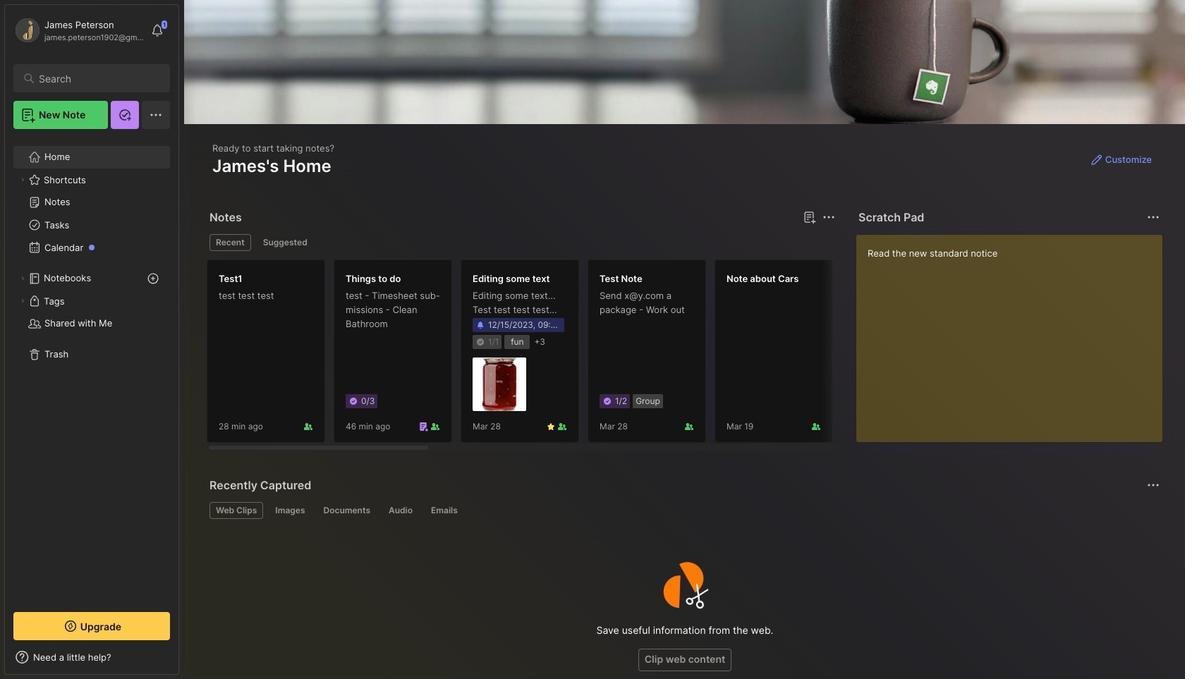 Task type: locate. For each thing, give the bounding box(es) containing it.
1 vertical spatial tab list
[[210, 502, 1158, 519]]

click to collapse image
[[178, 653, 189, 670]]

Start writing… text field
[[868, 235, 1162, 431]]

0 vertical spatial tab list
[[210, 234, 833, 251]]

main element
[[0, 0, 183, 679]]

thumbnail image
[[473, 358, 526, 411]]

row group
[[207, 260, 1185, 452]]

0 vertical spatial more actions image
[[821, 209, 837, 226]]

None search field
[[39, 70, 157, 87]]

expand tags image
[[18, 297, 27, 305]]

tree
[[5, 138, 178, 600]]

more actions image
[[821, 209, 837, 226], [1145, 477, 1162, 494]]

tree inside main element
[[5, 138, 178, 600]]

More actions field
[[819, 207, 839, 227], [1144, 207, 1163, 227], [1144, 476, 1163, 495]]

1 horizontal spatial more actions image
[[1145, 477, 1162, 494]]

2 tab list from the top
[[210, 502, 1158, 519]]

1 tab list from the top
[[210, 234, 833, 251]]

more actions image
[[1145, 209, 1162, 226]]

0 horizontal spatial more actions image
[[821, 209, 837, 226]]

tab
[[210, 234, 251, 251], [257, 234, 314, 251], [210, 502, 263, 519], [269, 502, 311, 519], [317, 502, 377, 519], [382, 502, 419, 519], [425, 502, 464, 519]]

1 vertical spatial more actions image
[[1145, 477, 1162, 494]]

tab list
[[210, 234, 833, 251], [210, 502, 1158, 519]]



Task type: describe. For each thing, give the bounding box(es) containing it.
Account field
[[13, 16, 144, 44]]

expand notebooks image
[[18, 274, 27, 283]]

Search text field
[[39, 72, 157, 85]]

none search field inside main element
[[39, 70, 157, 87]]

WHAT'S NEW field
[[5, 646, 178, 669]]



Task type: vqa. For each thing, say whether or not it's contained in the screenshot.
Expand Notebooks icon
yes



